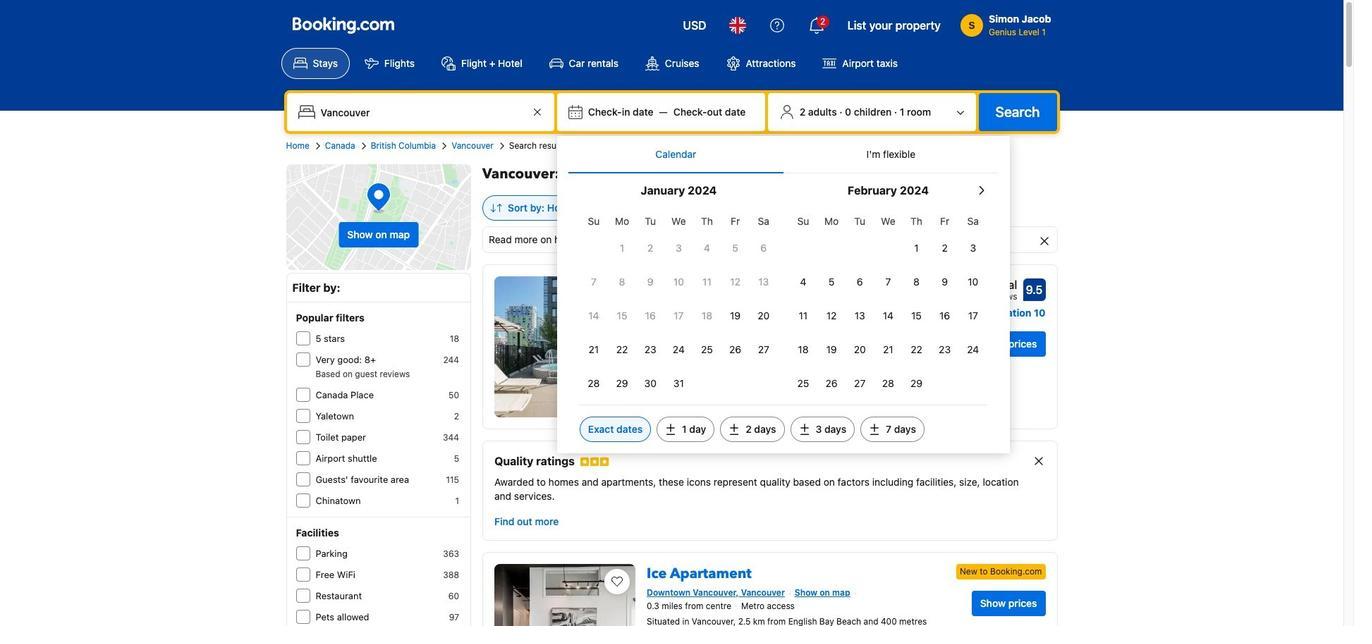 Task type: vqa. For each thing, say whether or not it's contained in the screenshot.
Your package: the Your
no



Task type: describe. For each thing, give the bounding box(es) containing it.
3 January 2024 checkbox
[[665, 233, 693, 264]]

4 February 2024 checkbox
[[789, 267, 818, 298]]

26 February 2024 checkbox
[[818, 368, 846, 399]]

search results updated. vancouver: 407 properties found. element
[[483, 164, 1058, 184]]

28 January 2024 checkbox
[[580, 368, 608, 399]]

22 February 2024 checkbox
[[903, 334, 931, 365]]

5 February 2024 checkbox
[[818, 267, 846, 298]]

11 February 2024 checkbox
[[789, 301, 818, 332]]

level vancouver yaletown seymour image
[[495, 277, 636, 418]]

8 February 2024 checkbox
[[903, 267, 931, 298]]

27 February 2024 checkbox
[[846, 368, 874, 399]]

30 January 2024 checkbox
[[637, 368, 665, 399]]

your account menu simon jacob genius level 1 element
[[961, 6, 1057, 39]]

16 January 2024 checkbox
[[637, 301, 665, 332]]

14 January 2024 checkbox
[[580, 301, 608, 332]]

18 February 2024 checkbox
[[789, 334, 818, 365]]

12 February 2024 checkbox
[[818, 301, 846, 332]]

6 January 2024 checkbox
[[750, 233, 778, 264]]

15 February 2024 checkbox
[[903, 301, 931, 332]]

23 February 2024 checkbox
[[931, 334, 959, 365]]

1 February 2024 checkbox
[[903, 233, 931, 264]]

27 January 2024 checkbox
[[750, 334, 778, 365]]

booking.com image
[[292, 17, 394, 34]]

23 January 2024 checkbox
[[637, 334, 665, 365]]

1 grid from the left
[[580, 207, 778, 399]]

3 February 2024 checkbox
[[959, 233, 988, 264]]

28 February 2024 checkbox
[[874, 368, 903, 399]]

2 January 2024 checkbox
[[637, 233, 665, 264]]

9 February 2024 checkbox
[[931, 267, 959, 298]]

5 January 2024 checkbox
[[722, 233, 750, 264]]

10 February 2024 checkbox
[[959, 267, 988, 298]]

24 February 2024 checkbox
[[959, 334, 988, 365]]

4 January 2024 checkbox
[[693, 233, 722, 264]]



Task type: locate. For each thing, give the bounding box(es) containing it.
tab list
[[569, 136, 999, 174]]

25 February 2024 checkbox
[[789, 368, 818, 399]]

8 January 2024 checkbox
[[608, 267, 637, 298]]

grid
[[580, 207, 778, 399], [789, 207, 988, 399]]

exceptional element
[[957, 277, 1018, 294]]

13 February 2024 checkbox
[[846, 301, 874, 332]]

1 horizontal spatial grid
[[789, 207, 988, 399]]

31 January 2024 checkbox
[[665, 368, 693, 399]]

19 February 2024 checkbox
[[818, 334, 846, 365]]

2 February 2024 checkbox
[[931, 233, 959, 264]]

20 February 2024 checkbox
[[846, 334, 874, 365]]

26 January 2024 checkbox
[[722, 334, 750, 365]]

29 January 2024 checkbox
[[608, 368, 637, 399]]

2 grid from the left
[[789, 207, 988, 399]]

scored 9.5 element
[[1023, 279, 1046, 301]]

7 February 2024 checkbox
[[874, 267, 903, 298]]

7 January 2024 checkbox
[[580, 267, 608, 298]]

0 horizontal spatial grid
[[580, 207, 778, 399]]

9 January 2024 checkbox
[[637, 267, 665, 298]]

20 January 2024 checkbox
[[750, 301, 778, 332]]

14 February 2024 checkbox
[[874, 301, 903, 332]]

18 January 2024 checkbox
[[693, 301, 722, 332]]

6 February 2024 checkbox
[[846, 267, 874, 298]]

13 January 2024 checkbox
[[750, 267, 778, 298]]

21 January 2024 checkbox
[[580, 334, 608, 365]]

19 January 2024 checkbox
[[722, 301, 750, 332]]

10 January 2024 checkbox
[[665, 267, 693, 298]]

16 February 2024 checkbox
[[931, 301, 959, 332]]

21 February 2024 checkbox
[[874, 334, 903, 365]]

11 January 2024 checkbox
[[693, 267, 722, 298]]

17 February 2024 checkbox
[[959, 301, 988, 332]]

12 January 2024 checkbox
[[722, 267, 750, 298]]

15 January 2024 checkbox
[[608, 301, 637, 332]]

29 February 2024 checkbox
[[903, 368, 931, 399]]

22 January 2024 checkbox
[[608, 334, 637, 365]]

Where are you going? field
[[315, 99, 529, 125]]

24 January 2024 checkbox
[[665, 334, 693, 365]]

17 January 2024 checkbox
[[665, 301, 693, 332]]

1 January 2024 checkbox
[[608, 233, 637, 264]]

25 January 2024 checkbox
[[693, 334, 722, 365]]



